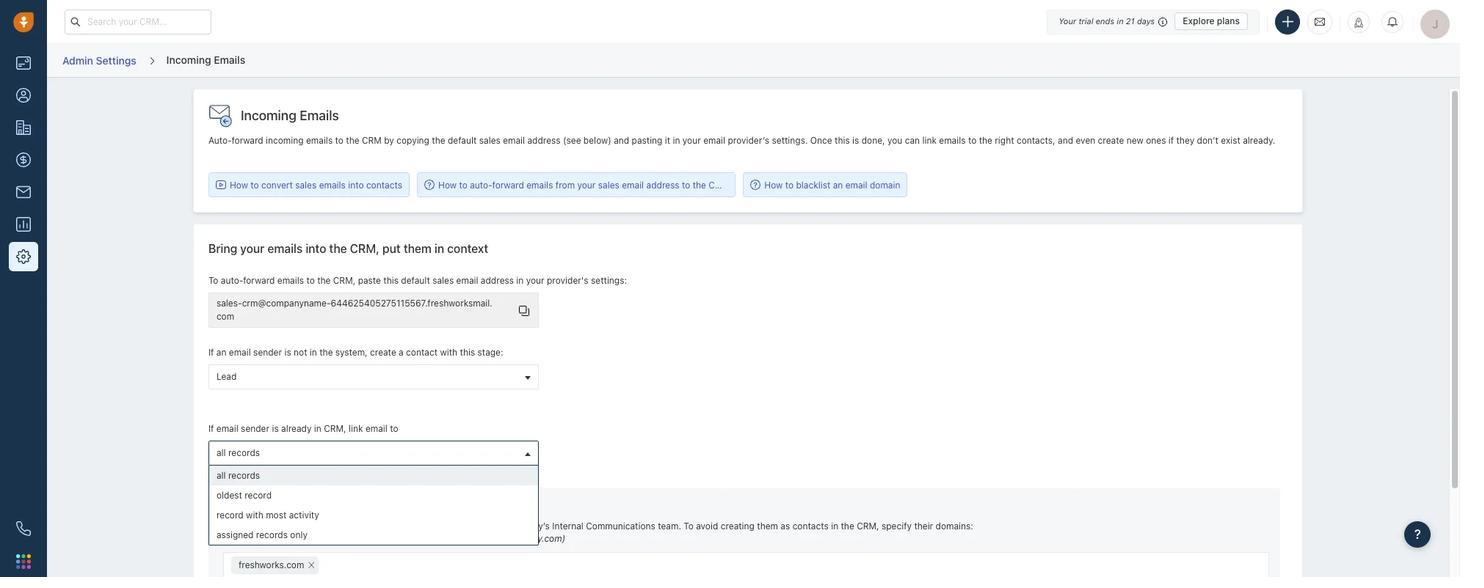 Task type: describe. For each thing, give the bounding box(es) containing it.
admin settings
[[62, 54, 136, 67]]

0 horizontal spatial contacts
[[366, 180, 403, 191]]

list box containing all records
[[209, 466, 538, 546]]

contact
[[406, 347, 438, 358]]

the left by
[[346, 135, 360, 146]]

to up all records "dropdown button" at bottom left
[[390, 424, 398, 435]]

team.
[[658, 521, 682, 532]]

to left by
[[335, 135, 344, 146]]

1 vertical spatial incoming emails
[[241, 108, 339, 123]]

is right only
[[311, 534, 317, 545]]

1 horizontal spatial create
[[1098, 135, 1125, 146]]

if for if email sender is already in crm, link email to
[[208, 424, 214, 435]]

a
[[399, 347, 404, 358]]

your down below)
[[578, 180, 596, 191]]

address down context
[[481, 275, 514, 286]]

0 vertical spatial emails
[[214, 53, 245, 66]]

(see
[[563, 135, 581, 146]]

lead button
[[208, 365, 539, 390]]

from inside excluded domains every day you get emails from people you're not selling to, like your company's internal communications team. to avoid creating them as contacts in the crm, specify their domains: (if the email address is alice@yourcompany.com, the domain is yourcompany.com)
[[329, 521, 348, 532]]

emails inside excluded domains every day you get emails from people you're not selling to, like your company's internal communications team. to avoid creating them as contacts in the crm, specify their domains: (if the email address is alice@yourcompany.com, the domain is yourcompany.com)
[[300, 521, 326, 532]]

email right blacklist
[[846, 180, 868, 191]]

crm, right the already
[[324, 424, 346, 435]]

0 vertical spatial forward
[[232, 135, 263, 146]]

crm, left paste
[[333, 275, 356, 286]]

the left put at the top of the page
[[329, 242, 347, 256]]

1 vertical spatial default
[[401, 275, 430, 286]]

address down it
[[647, 180, 680, 191]]

auto-
[[208, 135, 232, 146]]

communications
[[586, 521, 656, 532]]

pasting
[[632, 135, 663, 146]]

2 vertical spatial this
[[460, 347, 475, 358]]

days
[[1138, 16, 1155, 26]]

to up context
[[459, 180, 468, 191]]

they
[[1177, 135, 1195, 146]]

in left context
[[435, 242, 444, 256]]

already.
[[1244, 135, 1276, 146]]

not inside excluded domains every day you get emails from people you're not selling to, like your company's internal communications team. to avoid creating them as contacts in the crm, specify their domains: (if the email address is alice@yourcompany.com, the domain is yourcompany.com)
[[410, 521, 423, 532]]

blacklist
[[796, 180, 831, 191]]

freshworks switcher image
[[16, 555, 31, 570]]

0 vertical spatial crm
[[362, 135, 382, 146]]

all for list box containing all records
[[217, 471, 226, 482]]

email up "lead"
[[229, 347, 251, 358]]

your right it
[[683, 135, 701, 146]]

as
[[781, 521, 790, 532]]

admin
[[62, 54, 93, 67]]

com
[[217, 311, 234, 322]]

trial
[[1079, 16, 1094, 26]]

don't
[[1198, 135, 1219, 146]]

email left (see
[[503, 135, 525, 146]]

only
[[290, 530, 308, 541]]

lead
[[217, 372, 237, 383]]

email left provider's
[[704, 135, 726, 146]]

1 and from the left
[[614, 135, 630, 146]]

is down the crm@companyname-
[[285, 347, 291, 358]]

paste
[[358, 275, 381, 286]]

to,
[[455, 521, 466, 532]]

once
[[811, 135, 833, 146]]

all records inside option
[[217, 471, 260, 482]]

with inside option
[[246, 511, 263, 522]]

0 horizontal spatial not
[[294, 347, 307, 358]]

email up all records "dropdown button" at bottom left
[[366, 424, 388, 435]]

activity
[[289, 511, 319, 522]]

oldest
[[217, 491, 242, 502]]

record inside option
[[217, 511, 244, 522]]

if
[[1169, 135, 1174, 146]]

system,
[[336, 347, 368, 358]]

to down auto-forward incoming emails to the crm by copying the default sales email address (see below) and pasting it in your email provider's settings. once this is done, you can link emails to the right contacts, and even create new ones if they don't exist already.
[[682, 180, 691, 191]]

2 vertical spatial forward
[[243, 275, 275, 286]]

record inside option
[[245, 491, 272, 502]]

the down "selling"
[[428, 534, 442, 545]]

0 horizontal spatial auto-
[[221, 275, 243, 286]]

0 horizontal spatial into
[[306, 242, 326, 256]]

internal
[[552, 521, 584, 532]]

is left the already
[[272, 424, 279, 435]]

most
[[266, 511, 287, 522]]

auto-forward incoming emails to the crm by copying the default sales email address (see below) and pasting it in your email provider's settings. once this is done, you can link emails to the right contacts, and even create new ones if they don't exist already.
[[208, 135, 1276, 146]]

Search your CRM... text field
[[65, 9, 212, 34]]

like
[[468, 521, 482, 532]]

to up the crm@companyname-
[[307, 275, 315, 286]]

admin settings link
[[62, 49, 137, 72]]

crm@companyname-
[[242, 298, 331, 309]]

1 horizontal spatial into
[[348, 180, 364, 191]]

context
[[447, 242, 488, 256]]

sales-
[[217, 298, 242, 309]]

specify
[[882, 521, 912, 532]]

settings
[[96, 54, 136, 67]]

assigned
[[217, 530, 254, 541]]

how to auto-forward emails from your sales email address to the crm
[[438, 180, 729, 191]]

explore
[[1183, 15, 1215, 26]]

even
[[1076, 135, 1096, 146]]

explore plans link
[[1175, 12, 1249, 30]]

email down context
[[457, 275, 478, 286]]

can
[[905, 135, 920, 146]]

selling
[[426, 521, 452, 532]]

how to convert sales emails into contacts link
[[216, 179, 403, 191]]

stage:
[[478, 347, 503, 358]]

ends
[[1096, 16, 1115, 26]]

× button
[[304, 557, 319, 573]]

contacts inside excluded domains every day you get emails from people you're not selling to, like your company's internal communications team. to avoid creating them as contacts in the crm, specify their domains: (if the email address is alice@yourcompany.com, the domain is yourcompany.com)
[[793, 521, 829, 532]]

0 vertical spatial with
[[440, 347, 458, 358]]

contacts,
[[1017, 135, 1056, 146]]

provider's
[[547, 275, 589, 286]]

if email sender is already in crm, link email to
[[208, 424, 398, 435]]

in left system,
[[310, 347, 317, 358]]

domains
[[276, 503, 322, 516]]

the right copying
[[432, 135, 445, 146]]

email down pasting
[[622, 180, 644, 191]]

records for all records option
[[228, 471, 260, 482]]

done,
[[862, 135, 885, 146]]

to left "right"
[[969, 135, 977, 146]]

how to auto-forward emails from your sales email address to the crm link
[[425, 179, 729, 191]]

how to convert sales emails into contacts
[[230, 180, 403, 191]]

records inside "dropdown button"
[[228, 448, 260, 459]]

1 vertical spatial emails
[[300, 108, 339, 123]]

sales-crm@companyname-644625405275115567.freshworksmail. com
[[217, 298, 493, 322]]

every
[[223, 521, 246, 532]]

freshworks.com
[[239, 560, 304, 571]]

you're
[[381, 521, 407, 532]]

1 horizontal spatial an
[[833, 180, 843, 191]]

the right (if
[[235, 534, 248, 545]]

ones
[[1147, 135, 1167, 146]]

exist
[[1222, 135, 1241, 146]]

it
[[665, 135, 671, 146]]

excluded domains every day you get emails from people you're not selling to, like your company's internal communications team. to avoid creating them as contacts in the crm, specify their domains: (if the email address is alice@yourcompany.com, the domain is yourcompany.com)
[[223, 503, 974, 545]]



Task type: locate. For each thing, give the bounding box(es) containing it.
all inside option
[[217, 471, 226, 482]]

phone element
[[9, 515, 38, 544]]

1 horizontal spatial how
[[438, 180, 457, 191]]

in right it
[[673, 135, 680, 146]]

0 vertical spatial to
[[208, 275, 218, 286]]

record with most activity
[[217, 511, 319, 522]]

the left specify
[[841, 521, 855, 532]]

0 vertical spatial default
[[448, 135, 477, 146]]

records inside option
[[228, 471, 260, 482]]

0 vertical spatial sender
[[253, 347, 282, 358]]

0 vertical spatial incoming emails
[[166, 53, 245, 66]]

default up 644625405275115567.freshworksmail.
[[401, 275, 430, 286]]

×
[[308, 557, 316, 573]]

email inside excluded domains every day you get emails from people you're not selling to, like your company's internal communications team. to avoid creating them as contacts in the crm, specify their domains: (if the email address is alice@yourcompany.com, the domain is yourcompany.com)
[[251, 534, 273, 545]]

0 vertical spatial link
[[923, 135, 937, 146]]

into
[[348, 180, 364, 191], [306, 242, 326, 256]]

excluded
[[223, 503, 273, 516]]

assigned records only option
[[209, 526, 538, 546]]

provider's
[[728, 135, 770, 146]]

incoming
[[166, 53, 211, 66], [241, 108, 297, 123]]

all for all records "dropdown button" at bottom left
[[217, 448, 226, 459]]

1 horizontal spatial and
[[1058, 135, 1074, 146]]

create left new
[[1098, 135, 1125, 146]]

0 vertical spatial record
[[245, 491, 272, 502]]

you left 'can'
[[888, 135, 903, 146]]

0 vertical spatial from
[[556, 180, 575, 191]]

emails
[[306, 135, 333, 146], [940, 135, 966, 146], [319, 180, 346, 191], [527, 180, 553, 191], [268, 242, 303, 256], [277, 275, 304, 286], [300, 521, 326, 532]]

record down the oldest
[[217, 511, 244, 522]]

how for how to auto-forward emails from your sales email address to the crm
[[438, 180, 457, 191]]

1 horizontal spatial domain
[[870, 180, 901, 191]]

crm, left put at the top of the page
[[350, 242, 380, 256]]

0 horizontal spatial incoming
[[166, 53, 211, 66]]

0 horizontal spatial how
[[230, 180, 248, 191]]

default right copying
[[448, 135, 477, 146]]

0 vertical spatial this
[[835, 135, 850, 146]]

2 all from the top
[[217, 471, 226, 482]]

domain
[[870, 180, 901, 191], [444, 534, 475, 545]]

1 vertical spatial all
[[217, 471, 226, 482]]

contacts
[[366, 180, 403, 191], [793, 521, 829, 532]]

1 vertical spatial with
[[246, 511, 263, 522]]

put
[[383, 242, 401, 256]]

records
[[228, 448, 260, 459], [228, 471, 260, 482], [256, 530, 288, 541]]

to left avoid
[[684, 521, 694, 532]]

None search field
[[319, 557, 337, 574]]

contacts down by
[[366, 180, 403, 191]]

the down auto-forward incoming emails to the crm by copying the default sales email address (see below) and pasting it in your email provider's settings. once this is done, you can link emails to the right contacts, and even create new ones if they don't exist already.
[[693, 180, 706, 191]]

domains:
[[936, 521, 974, 532]]

the left "right"
[[979, 135, 993, 146]]

how for how to convert sales emails into contacts
[[230, 180, 248, 191]]

0 vertical spatial create
[[1098, 135, 1125, 146]]

crm, inside excluded domains every day you get emails from people you're not selling to, like your company's internal communications team. to avoid creating them as contacts in the crm, specify their domains: (if the email address is alice@yourcompany.com, the domain is yourcompany.com)
[[857, 521, 880, 532]]

already
[[281, 424, 312, 435]]

1 horizontal spatial this
[[460, 347, 475, 358]]

link up all records "dropdown button" at bottom left
[[349, 424, 363, 435]]

in inside excluded domains every day you get emails from people you're not selling to, like your company's internal communications team. to avoid creating them as contacts in the crm, specify their domains: (if the email address is alice@yourcompany.com, the domain is yourcompany.com)
[[831, 521, 839, 532]]

1 horizontal spatial crm
[[709, 180, 729, 191]]

0 horizontal spatial create
[[370, 347, 396, 358]]

1 horizontal spatial with
[[440, 347, 458, 358]]

in left provider's
[[517, 275, 524, 286]]

1 vertical spatial sender
[[241, 424, 270, 435]]

1 vertical spatial contacts
[[793, 521, 829, 532]]

phone image
[[16, 522, 31, 537]]

is
[[853, 135, 860, 146], [285, 347, 291, 358], [272, 424, 279, 435], [311, 534, 317, 545], [477, 534, 484, 545]]

record
[[245, 491, 272, 502], [217, 511, 244, 522]]

records for assigned records only option
[[256, 530, 288, 541]]

create left a
[[370, 347, 396, 358]]

0 vertical spatial incoming
[[166, 53, 211, 66]]

sender down the crm@companyname-
[[253, 347, 282, 358]]

auto- inside how to auto-forward emails from your sales email address to the crm link
[[470, 180, 493, 191]]

0 vertical spatial if
[[208, 347, 214, 358]]

0 horizontal spatial to
[[208, 275, 218, 286]]

1 vertical spatial an
[[217, 347, 227, 358]]

below)
[[584, 135, 612, 146]]

forward
[[232, 135, 263, 146], [493, 180, 524, 191], [243, 275, 275, 286]]

record with most activity option
[[209, 506, 538, 526]]

your left provider's
[[526, 275, 545, 286]]

1 horizontal spatial contacts
[[793, 521, 829, 532]]

in right as
[[831, 521, 839, 532]]

0 horizontal spatial default
[[401, 275, 430, 286]]

1 horizontal spatial auto-
[[470, 180, 493, 191]]

1 horizontal spatial record
[[245, 491, 272, 502]]

your right the bring
[[240, 242, 265, 256]]

1 if from the top
[[208, 347, 214, 358]]

list box
[[209, 466, 538, 546]]

0 horizontal spatial with
[[246, 511, 263, 522]]

1 horizontal spatial them
[[757, 521, 778, 532]]

incoming
[[266, 135, 304, 146]]

create
[[1098, 135, 1125, 146], [370, 347, 396, 358]]

2 horizontal spatial how
[[765, 180, 783, 191]]

email image
[[1315, 15, 1326, 28]]

0 vertical spatial not
[[294, 347, 307, 358]]

2 all records from the top
[[217, 471, 260, 482]]

domain down done,
[[870, 180, 901, 191]]

you left get
[[266, 521, 281, 532]]

domain down to,
[[444, 534, 475, 545]]

auto-
[[470, 180, 493, 191], [221, 275, 243, 286]]

their
[[915, 521, 934, 532]]

address
[[528, 135, 561, 146], [647, 180, 680, 191], [481, 275, 514, 286], [275, 534, 308, 545]]

an
[[833, 180, 843, 191], [217, 347, 227, 358]]

crm down auto-forward incoming emails to the crm by copying the default sales email address (see below) and pasting it in your email provider's settings. once this is done, you can link emails to the right contacts, and even create new ones if they don't exist already.
[[709, 180, 729, 191]]

1 all records from the top
[[217, 448, 260, 459]]

into up bring your emails into the crm, put them in context
[[348, 180, 364, 191]]

1 vertical spatial record
[[217, 511, 244, 522]]

contacts right as
[[793, 521, 829, 532]]

1 vertical spatial all records
[[217, 471, 260, 482]]

how up context
[[438, 180, 457, 191]]

oldest record
[[217, 491, 272, 502]]

email down "lead"
[[217, 424, 239, 435]]

how to blacklist an email domain link
[[751, 179, 901, 191]]

1 vertical spatial crm
[[709, 180, 729, 191]]

1 vertical spatial forward
[[493, 180, 524, 191]]

your trial ends in 21 days
[[1059, 16, 1155, 26]]

yourcompany.com)
[[486, 534, 566, 545]]

an right blacklist
[[833, 180, 843, 191]]

an up "lead"
[[217, 347, 227, 358]]

1 horizontal spatial emails
[[300, 108, 339, 123]]

to up sales-
[[208, 275, 218, 286]]

this left the stage:
[[460, 347, 475, 358]]

if an email sender is not in the system, create a contact with this stage:
[[208, 347, 503, 358]]

0 horizontal spatial emails
[[214, 53, 245, 66]]

1 vertical spatial link
[[349, 424, 363, 435]]

1 vertical spatial you
[[266, 521, 281, 532]]

settings:
[[591, 275, 627, 286]]

domain inside excluded domains every day you get emails from people you're not selling to, like your company's internal communications team. to avoid creating them as contacts in the crm, specify their domains: (if the email address is alice@yourcompany.com, the domain is yourcompany.com)
[[444, 534, 475, 545]]

644625405275115567.freshworksmail.
[[331, 298, 493, 309]]

0 vertical spatial all
[[217, 448, 226, 459]]

people
[[350, 521, 379, 532]]

into up the crm@companyname-
[[306, 242, 326, 256]]

by
[[384, 135, 394, 146]]

your right like
[[485, 521, 503, 532]]

1 how from the left
[[230, 180, 248, 191]]

address down get
[[275, 534, 308, 545]]

creating
[[721, 521, 755, 532]]

crm, left specify
[[857, 521, 880, 532]]

sales
[[479, 135, 501, 146], [295, 180, 317, 191], [598, 180, 620, 191], [433, 275, 454, 286]]

0 horizontal spatial an
[[217, 347, 227, 358]]

how
[[230, 180, 248, 191], [438, 180, 457, 191], [765, 180, 783, 191]]

is left done,
[[853, 135, 860, 146]]

from left the people
[[329, 521, 348, 532]]

1 vertical spatial if
[[208, 424, 214, 435]]

address inside excluded domains every day you get emails from people you're not selling to, like your company's internal communications team. to avoid creating them as contacts in the crm, specify their domains: (if the email address is alice@yourcompany.com, the domain is yourcompany.com)
[[275, 534, 308, 545]]

with up assigned records only
[[246, 511, 263, 522]]

0 horizontal spatial this
[[384, 275, 399, 286]]

address left (see
[[528, 135, 561, 146]]

them left as
[[757, 521, 778, 532]]

0 vertical spatial domain
[[870, 180, 901, 191]]

0 horizontal spatial link
[[349, 424, 363, 435]]

plans
[[1218, 15, 1240, 26]]

not right you're
[[410, 521, 423, 532]]

email down 'day' at the bottom of the page
[[251, 534, 273, 545]]

them right put at the top of the page
[[404, 242, 432, 256]]

and left even
[[1058, 135, 1074, 146]]

incoming down search your crm... text box
[[166, 53, 211, 66]]

21
[[1126, 16, 1135, 26]]

from down (see
[[556, 180, 575, 191]]

not left system,
[[294, 347, 307, 358]]

2 if from the top
[[208, 424, 214, 435]]

record up excluded
[[245, 491, 272, 502]]

with
[[440, 347, 458, 358], [246, 511, 263, 522]]

1 horizontal spatial to
[[684, 521, 694, 532]]

records inside option
[[256, 530, 288, 541]]

auto- up context
[[470, 180, 493, 191]]

0 vertical spatial all records
[[217, 448, 260, 459]]

get
[[284, 521, 297, 532]]

0 horizontal spatial you
[[266, 521, 281, 532]]

incoming up "incoming"
[[241, 108, 297, 123]]

this right once
[[835, 135, 850, 146]]

0 horizontal spatial record
[[217, 511, 244, 522]]

1 vertical spatial records
[[228, 471, 260, 482]]

1 vertical spatial not
[[410, 521, 423, 532]]

all records option
[[209, 466, 538, 486]]

to
[[208, 275, 218, 286], [684, 521, 694, 532]]

convert
[[261, 180, 293, 191]]

0 horizontal spatial and
[[614, 135, 630, 146]]

new
[[1127, 135, 1144, 146]]

1 vertical spatial this
[[384, 275, 399, 286]]

the inside how to auto-forward emails from your sales email address to the crm link
[[693, 180, 706, 191]]

oldest record option
[[209, 486, 538, 506]]

1 horizontal spatial not
[[410, 521, 423, 532]]

0 vertical spatial contacts
[[366, 180, 403, 191]]

1 horizontal spatial link
[[923, 135, 937, 146]]

0 vertical spatial auto-
[[470, 180, 493, 191]]

2 how from the left
[[438, 180, 457, 191]]

0 horizontal spatial domain
[[444, 534, 475, 545]]

your inside excluded domains every day you get emails from people you're not selling to, like your company's internal communications team. to avoid creating them as contacts in the crm, specify their domains: (if the email address is alice@yourcompany.com, the domain is yourcompany.com)
[[485, 521, 503, 532]]

this
[[835, 135, 850, 146], [384, 275, 399, 286], [460, 347, 475, 358]]

avoid
[[696, 521, 719, 532]]

how to blacklist an email domain
[[765, 180, 901, 191]]

1 horizontal spatial from
[[556, 180, 575, 191]]

auto- up sales-
[[221, 275, 243, 286]]

bring your emails into the crm, put them in context
[[208, 242, 488, 256]]

and right below)
[[614, 135, 630, 146]]

2 horizontal spatial this
[[835, 135, 850, 146]]

not
[[294, 347, 307, 358], [410, 521, 423, 532]]

1 vertical spatial create
[[370, 347, 396, 358]]

how left convert
[[230, 180, 248, 191]]

all inside "dropdown button"
[[217, 448, 226, 459]]

0 horizontal spatial them
[[404, 242, 432, 256]]

to inside excluded domains every day you get emails from people you're not selling to, like your company's internal communications team. to avoid creating them as contacts in the crm, specify their domains: (if the email address is alice@yourcompany.com, the domain is yourcompany.com)
[[684, 521, 694, 532]]

0 horizontal spatial from
[[329, 521, 348, 532]]

them
[[404, 242, 432, 256], [757, 521, 778, 532]]

your
[[683, 135, 701, 146], [578, 180, 596, 191], [240, 242, 265, 256], [526, 275, 545, 286], [485, 521, 503, 532]]

all records inside "dropdown button"
[[217, 448, 260, 459]]

incoming emails
[[166, 53, 245, 66], [241, 108, 339, 123]]

settings.
[[772, 135, 808, 146]]

from
[[556, 180, 575, 191], [329, 521, 348, 532]]

crm left by
[[362, 135, 382, 146]]

how for how to blacklist an email domain
[[765, 180, 783, 191]]

1 vertical spatial auto-
[[221, 275, 243, 286]]

right
[[995, 135, 1015, 146]]

to auto-forward emails to the crm, paste this default sales email address in your provider's settings:
[[208, 275, 627, 286]]

explore plans
[[1183, 15, 1240, 26]]

1 horizontal spatial incoming
[[241, 108, 297, 123]]

0 vertical spatial an
[[833, 180, 843, 191]]

2 and from the left
[[1058, 135, 1074, 146]]

with right contact on the left bottom
[[440, 347, 458, 358]]

1 vertical spatial to
[[684, 521, 694, 532]]

1 vertical spatial incoming
[[241, 108, 297, 123]]

how left blacklist
[[765, 180, 783, 191]]

is down like
[[477, 534, 484, 545]]

1 all from the top
[[217, 448, 226, 459]]

the down bring your emails into the crm, put them in context
[[317, 275, 331, 286]]

3 how from the left
[[765, 180, 783, 191]]

copying
[[397, 135, 430, 146]]

your
[[1059, 16, 1077, 26]]

day
[[249, 521, 264, 532]]

bring
[[208, 242, 237, 256]]

to left convert
[[251, 180, 259, 191]]

0 vertical spatial records
[[228, 448, 260, 459]]

1 vertical spatial into
[[306, 242, 326, 256]]

all
[[217, 448, 226, 459], [217, 471, 226, 482]]

0 vertical spatial into
[[348, 180, 364, 191]]

1 vertical spatial domain
[[444, 534, 475, 545]]

0 vertical spatial them
[[404, 242, 432, 256]]

this right paste
[[384, 275, 399, 286]]

you inside excluded domains every day you get emails from people you're not selling to, like your company's internal communications team. to avoid creating them as contacts in the crm, specify their domains: (if the email address is alice@yourcompany.com, the domain is yourcompany.com)
[[266, 521, 281, 532]]

1 vertical spatial them
[[757, 521, 778, 532]]

in left 21
[[1117, 16, 1124, 26]]

the left system,
[[320, 347, 333, 358]]

1 horizontal spatial you
[[888, 135, 903, 146]]

in right the already
[[314, 424, 322, 435]]

all records button
[[208, 442, 539, 466]]

if
[[208, 347, 214, 358], [208, 424, 214, 435]]

0 vertical spatial you
[[888, 135, 903, 146]]

1 horizontal spatial default
[[448, 135, 477, 146]]

1 vertical spatial from
[[329, 521, 348, 532]]

sender left the already
[[241, 424, 270, 435]]

them inside excluded domains every day you get emails from people you're not selling to, like your company's internal communications team. to avoid creating them as contacts in the crm, specify their domains: (if the email address is alice@yourcompany.com, the domain is yourcompany.com)
[[757, 521, 778, 532]]

alice@yourcompany.com,
[[320, 534, 426, 545]]

2 vertical spatial records
[[256, 530, 288, 541]]

company's
[[505, 521, 550, 532]]

if for if an email sender is not in the system, create a contact with this stage:
[[208, 347, 214, 358]]

crm
[[362, 135, 382, 146], [709, 180, 729, 191]]

to left blacklist
[[786, 180, 794, 191]]

0 horizontal spatial crm
[[362, 135, 382, 146]]

assigned records only
[[217, 530, 308, 541]]

link right 'can'
[[923, 135, 937, 146]]

to
[[335, 135, 344, 146], [969, 135, 977, 146], [251, 180, 259, 191], [459, 180, 468, 191], [682, 180, 691, 191], [786, 180, 794, 191], [307, 275, 315, 286], [390, 424, 398, 435]]



Task type: vqa. For each thing, say whether or not it's contained in the screenshot.
right This
yes



